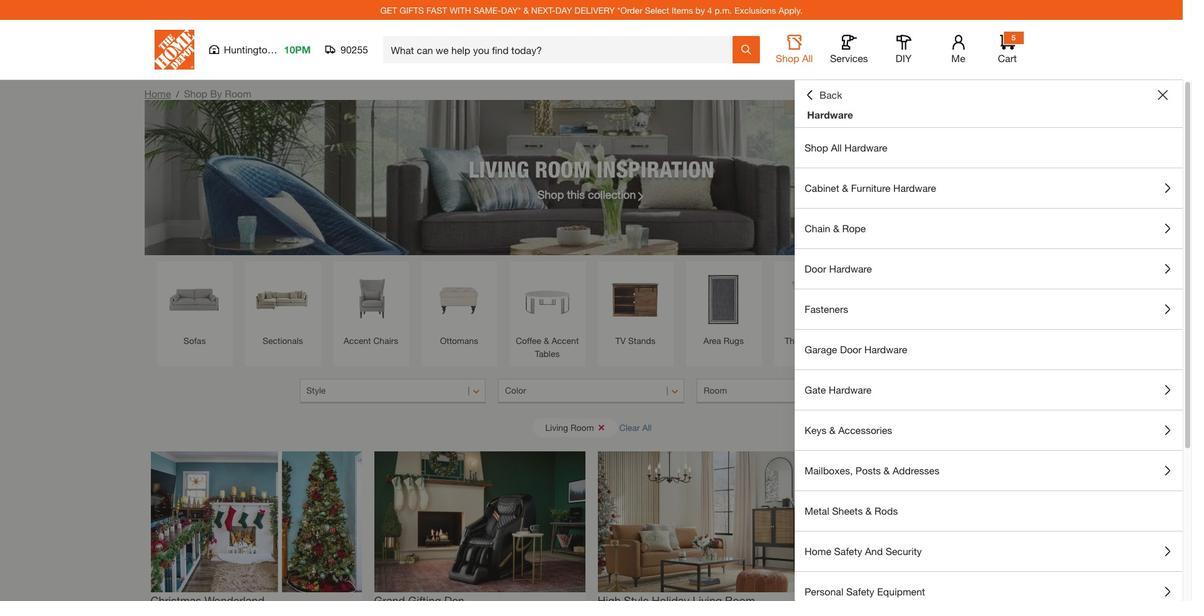 Task type: locate. For each thing, give the bounding box(es) containing it.
door hardware button
[[795, 249, 1183, 289]]

tv stands image
[[604, 268, 667, 331]]

2 vertical spatial all
[[642, 422, 652, 432]]

back
[[820, 89, 842, 101]]

metal sheets & rods link
[[795, 491, 1183, 531]]

1 vertical spatial home
[[805, 545, 831, 557]]

area rugs link
[[692, 268, 755, 347]]

shop down apply.
[[776, 52, 799, 64]]

shop inside menu
[[805, 142, 828, 153]]

& left rods
[[866, 505, 872, 517]]

throw left the blankets
[[870, 335, 894, 346]]

living
[[469, 156, 529, 182], [545, 422, 568, 432]]

keys
[[805, 424, 827, 436]]

area rugs image
[[692, 268, 755, 331]]

equipment
[[877, 585, 925, 597]]

1 vertical spatial living
[[545, 422, 568, 432]]

feedback link image
[[1175, 210, 1192, 277]]

0 horizontal spatial accent
[[344, 335, 371, 346]]

home
[[144, 88, 171, 99], [805, 545, 831, 557]]

mailboxes,
[[805, 464, 853, 476]]

metal
[[805, 505, 829, 517]]

all right the clear
[[642, 422, 652, 432]]

hardware down throw blankets image
[[864, 343, 907, 355]]

1 horizontal spatial accent
[[552, 335, 579, 346]]

accent up tables
[[552, 335, 579, 346]]

hardware down "rope"
[[829, 263, 872, 274]]

1 horizontal spatial living
[[545, 422, 568, 432]]

shop all hardware link
[[795, 128, 1183, 168]]

1 horizontal spatial throw
[[870, 335, 894, 346]]

coffee
[[516, 335, 541, 346]]

shop all button
[[775, 35, 814, 65]]

0 horizontal spatial all
[[642, 422, 652, 432]]

safety inside personal safety equipment button
[[846, 585, 874, 597]]

living room
[[545, 422, 594, 432]]

all up cabinet
[[831, 142, 842, 153]]

mailboxes, posts & addresses
[[805, 464, 940, 476]]

home safety and security
[[805, 545, 922, 557]]

style button
[[300, 379, 486, 404]]

the home depot logo image
[[154, 30, 194, 70]]

select
[[645, 5, 669, 15]]

garage door hardware link
[[795, 330, 1183, 369]]

0 horizontal spatial throw
[[785, 335, 809, 346]]

1 throw from the left
[[785, 335, 809, 346]]

all up back button
[[802, 52, 813, 64]]

sofas link
[[163, 268, 226, 347]]

room inside button
[[571, 422, 594, 432]]

4
[[707, 5, 712, 15]]

safety left and
[[834, 545, 862, 557]]

& up tables
[[544, 335, 549, 346]]

0 vertical spatial living
[[469, 156, 529, 182]]

shop all hardware
[[805, 142, 887, 153]]

mailboxes, posts & addresses button
[[795, 451, 1183, 490]]

0 horizontal spatial home
[[144, 88, 171, 99]]

gate
[[805, 384, 826, 395]]

home inside home safety and security button
[[805, 545, 831, 557]]

all
[[802, 52, 813, 64], [831, 142, 842, 153], [642, 422, 652, 432]]

accent chairs link
[[339, 268, 403, 347]]

shop left this
[[537, 187, 564, 201]]

clear all
[[619, 422, 652, 432]]

cabinet & furniture hardware button
[[795, 168, 1183, 208]]

safety for and
[[834, 545, 862, 557]]

safety inside home safety and security button
[[834, 545, 862, 557]]

2 accent from the left
[[552, 335, 579, 346]]

home down "metal"
[[805, 545, 831, 557]]

room down area
[[704, 385, 727, 395]]

living for living room
[[545, 422, 568, 432]]

0 vertical spatial home
[[144, 88, 171, 99]]

door hardware
[[805, 263, 872, 274]]

menu
[[795, 128, 1183, 601]]

throw pillows image
[[780, 268, 843, 331]]

throw left pillows
[[785, 335, 809, 346]]

1 vertical spatial safety
[[846, 585, 874, 597]]

shop all
[[776, 52, 813, 64]]

1 accent from the left
[[344, 335, 371, 346]]

day
[[555, 5, 572, 15]]

0 horizontal spatial door
[[805, 263, 826, 274]]

throw blankets image
[[868, 268, 932, 331]]

1 horizontal spatial all
[[802, 52, 813, 64]]

shop for shop this collection
[[537, 187, 564, 201]]

shop
[[776, 52, 799, 64], [184, 88, 207, 99], [805, 142, 828, 153], [537, 187, 564, 201]]

1 horizontal spatial home
[[805, 545, 831, 557]]

fast
[[426, 5, 447, 15]]

all for clear all
[[642, 422, 652, 432]]

home safety and security button
[[795, 531, 1183, 571]]

safety
[[834, 545, 862, 557], [846, 585, 874, 597]]

rods
[[875, 505, 898, 517]]

0 vertical spatial door
[[805, 263, 826, 274]]

2 throw from the left
[[870, 335, 894, 346]]

safety right personal on the bottom of the page
[[846, 585, 874, 597]]

0 horizontal spatial living
[[469, 156, 529, 182]]

next-
[[531, 5, 555, 15]]

throw blankets link
[[868, 268, 932, 347]]

cabinet & furniture hardware
[[805, 182, 936, 194]]

chain & rope
[[805, 222, 866, 234]]

home left /
[[144, 88, 171, 99]]

coffee & accent tables image
[[516, 268, 579, 331]]

shop this collection
[[537, 187, 636, 201]]

0 vertical spatial safety
[[834, 545, 862, 557]]

throw for throw pillows
[[785, 335, 809, 346]]

1 vertical spatial all
[[831, 142, 842, 153]]

hardware inside button
[[829, 263, 872, 274]]

hardware up cabinet & furniture hardware
[[845, 142, 887, 153]]

gate hardware button
[[795, 370, 1183, 410]]

room up this
[[535, 156, 591, 182]]

accent left "chairs"
[[344, 335, 371, 346]]

chain
[[805, 222, 830, 234]]

room
[[225, 88, 251, 99], [535, 156, 591, 182], [704, 385, 727, 395], [571, 422, 594, 432]]

clear all button
[[619, 416, 652, 439]]

style
[[306, 385, 326, 395]]

throw blankets
[[870, 335, 930, 346]]

living room inspiration
[[469, 156, 714, 182]]

hardware right gate
[[829, 384, 872, 395]]

2 horizontal spatial all
[[831, 142, 842, 153]]

all inside menu
[[831, 142, 842, 153]]

diy
[[896, 52, 912, 64]]

accent
[[344, 335, 371, 346], [552, 335, 579, 346]]

1 horizontal spatial door
[[840, 343, 862, 355]]

door
[[805, 263, 826, 274], [840, 343, 862, 355]]

3 stretchy image image from the left
[[598, 451, 809, 592]]

throw
[[785, 335, 809, 346], [870, 335, 894, 346]]

shop up cabinet
[[805, 142, 828, 153]]

door down chain at the right top of the page
[[805, 263, 826, 274]]

garage
[[805, 343, 837, 355]]

stretchy image image
[[151, 451, 362, 592], [374, 451, 585, 592], [598, 451, 809, 592], [821, 451, 1032, 592]]

furniture
[[851, 182, 891, 194]]

throw inside 'link'
[[870, 335, 894, 346]]

& inside coffee & accent tables
[[544, 335, 549, 346]]

& right day*
[[523, 5, 529, 15]]

door inside button
[[805, 263, 826, 274]]

room down color button
[[571, 422, 594, 432]]

door right pillows
[[840, 343, 862, 355]]

shop inside button
[[776, 52, 799, 64]]

living for living room inspiration
[[469, 156, 529, 182]]

drawer close image
[[1158, 90, 1168, 100]]

2 stretchy image image from the left
[[374, 451, 585, 592]]

0 vertical spatial all
[[802, 52, 813, 64]]

with
[[450, 5, 471, 15]]

park
[[276, 43, 296, 55]]

personal safety equipment
[[805, 585, 925, 597]]

living inside button
[[545, 422, 568, 432]]

throw pillows link
[[780, 268, 843, 347]]

curtains & drapes image
[[956, 268, 1020, 331]]

home link
[[144, 88, 171, 99]]



Task type: vqa. For each thing, say whether or not it's contained in the screenshot.
Ottomans
yes



Task type: describe. For each thing, give the bounding box(es) containing it.
/
[[176, 89, 179, 99]]

4 stretchy image image from the left
[[821, 451, 1032, 592]]

sectionals link
[[251, 268, 314, 347]]

accent chairs image
[[339, 268, 403, 331]]

day*
[[501, 5, 521, 15]]

pillows
[[811, 335, 839, 346]]

tables
[[535, 348, 560, 359]]

throw for throw blankets
[[870, 335, 894, 346]]

garage door hardware
[[805, 343, 907, 355]]

cabinet
[[805, 182, 839, 194]]

accessories
[[838, 424, 892, 436]]

gate hardware
[[805, 384, 872, 395]]

ottomans image
[[427, 268, 491, 331]]

get
[[380, 5, 397, 15]]

hardware down back at the right top of page
[[807, 109, 853, 120]]

ottomans link
[[427, 268, 491, 347]]

rope
[[842, 222, 866, 234]]

blankets
[[896, 335, 930, 346]]

keys & accessories button
[[795, 410, 1183, 450]]

cart
[[998, 52, 1017, 64]]

fasteners
[[805, 303, 848, 315]]

throw pillows
[[785, 335, 839, 346]]

area
[[704, 335, 721, 346]]

cart 5
[[998, 33, 1017, 64]]

90255
[[341, 43, 368, 55]]

coffee & accent tables
[[516, 335, 579, 359]]

p.m.
[[715, 5, 732, 15]]

menu containing shop all hardware
[[795, 128, 1183, 601]]

huntington
[[224, 43, 273, 55]]

10pm
[[284, 43, 311, 55]]

sofas image
[[163, 268, 226, 331]]

1 vertical spatial door
[[840, 343, 862, 355]]

color button
[[498, 379, 684, 404]]

fasteners button
[[795, 289, 1183, 329]]

keys & accessories
[[805, 424, 892, 436]]

& left "rope"
[[833, 222, 839, 234]]

accent chairs
[[344, 335, 398, 346]]

stands
[[628, 335, 656, 346]]

clear
[[619, 422, 640, 432]]

sofas
[[184, 335, 206, 346]]

tv
[[615, 335, 626, 346]]

chairs
[[373, 335, 398, 346]]

back button
[[805, 89, 842, 101]]

1 stretchy image image from the left
[[151, 451, 362, 592]]

tv stands link
[[604, 268, 667, 347]]

accent inside coffee & accent tables
[[552, 335, 579, 346]]

gifts
[[400, 5, 424, 15]]

home for home / shop by room
[[144, 88, 171, 99]]

me button
[[938, 35, 978, 65]]

5
[[1012, 33, 1016, 42]]

and
[[865, 545, 883, 557]]

services
[[830, 52, 868, 64]]

shop for shop all
[[776, 52, 799, 64]]

90255 button
[[326, 43, 368, 56]]

room inside button
[[704, 385, 727, 395]]

area rugs
[[704, 335, 744, 346]]

get gifts fast with same-day* & next-day delivery *order select items by 4 p.m. exclusions apply.
[[380, 5, 803, 15]]

ottomans
[[440, 335, 478, 346]]

me
[[951, 52, 965, 64]]

personal safety equipment button
[[795, 572, 1183, 601]]

all for shop all
[[802, 52, 813, 64]]

by
[[210, 88, 222, 99]]

home / shop by room
[[144, 88, 251, 99]]

home for home safety and security
[[805, 545, 831, 557]]

& right cabinet
[[842, 182, 848, 194]]

sheets
[[832, 505, 863, 517]]

What can we help you find today? search field
[[391, 37, 732, 63]]

items
[[672, 5, 693, 15]]

this
[[567, 187, 585, 201]]

safety for equipment
[[846, 585, 874, 597]]

services button
[[829, 35, 869, 65]]

shop right /
[[184, 88, 207, 99]]

room button
[[697, 379, 883, 404]]

personal
[[805, 585, 843, 597]]

living room button
[[533, 418, 618, 437]]

hardware right furniture
[[893, 182, 936, 194]]

shop this collection link
[[537, 186, 645, 203]]

metal sheets & rods
[[805, 505, 898, 517]]

delivery
[[575, 5, 615, 15]]

& right keys at right
[[829, 424, 836, 436]]

chain & rope button
[[795, 209, 1183, 248]]

room right by
[[225, 88, 251, 99]]

addresses
[[893, 464, 940, 476]]

shop for shop all hardware
[[805, 142, 828, 153]]

& right posts
[[884, 464, 890, 476]]

exclusions
[[734, 5, 776, 15]]

tv stands
[[615, 335, 656, 346]]

by
[[695, 5, 705, 15]]

sectionals
[[263, 335, 303, 346]]

collection
[[588, 187, 636, 201]]

same-
[[474, 5, 501, 15]]

inspiration
[[597, 156, 714, 182]]

*order
[[617, 5, 642, 15]]

security
[[886, 545, 922, 557]]

all for shop all hardware
[[831, 142, 842, 153]]

sectionals image
[[251, 268, 314, 331]]

coffee & accent tables link
[[516, 268, 579, 360]]



